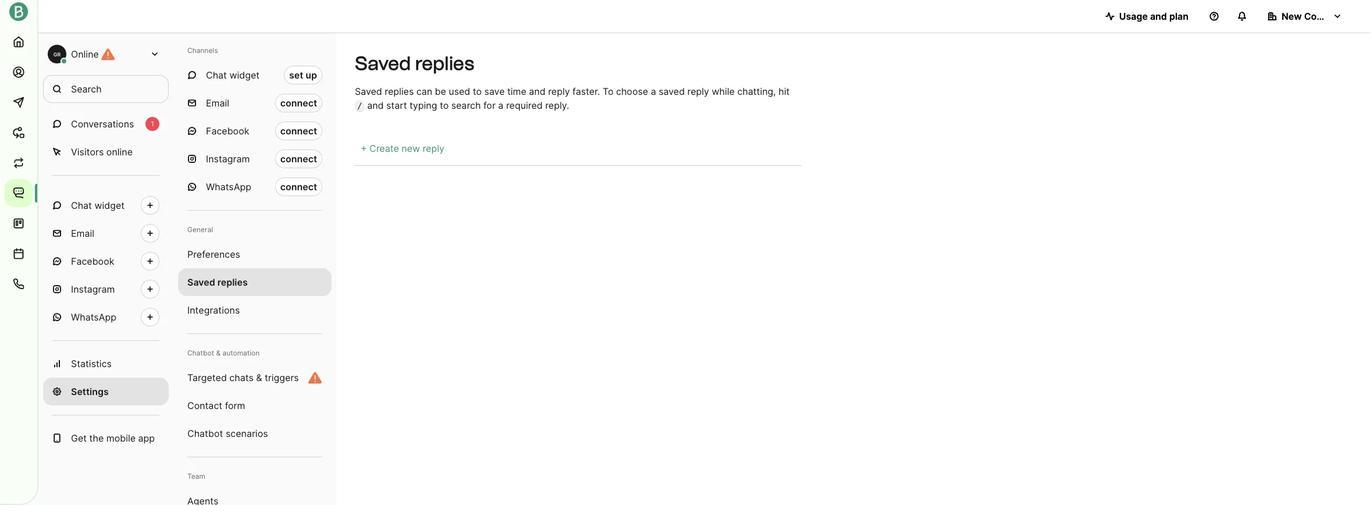 Task type: describe. For each thing, give the bounding box(es) containing it.
saved replies link
[[178, 268, 332, 296]]

2 vertical spatial saved
[[187, 276, 215, 288]]

1 vertical spatial a
[[498, 100, 504, 111]]

preferences link
[[178, 240, 332, 268]]

chatbot scenarios
[[187, 428, 268, 439]]

to
[[603, 86, 614, 97]]

1 horizontal spatial chat widget
[[206, 69, 260, 81]]

automation
[[223, 349, 260, 357]]

chat widget link
[[43, 191, 169, 219]]

instagram link
[[43, 275, 169, 303]]

chatbot & automation
[[187, 349, 260, 357]]

1 horizontal spatial a
[[651, 86, 656, 97]]

mobile
[[106, 432, 136, 444]]

1 vertical spatial email
[[71, 228, 94, 239]]

statistics link
[[43, 350, 169, 378]]

for
[[484, 100, 496, 111]]

search
[[71, 83, 102, 95]]

can
[[417, 86, 433, 97]]

1 horizontal spatial to
[[473, 86, 482, 97]]

up
[[306, 69, 317, 81]]

0 vertical spatial widget
[[230, 69, 260, 81]]

search
[[451, 100, 481, 111]]

chatbot for chatbot & automation
[[187, 349, 214, 357]]

1 horizontal spatial facebook
[[206, 125, 249, 137]]

settings
[[71, 386, 109, 398]]

0 vertical spatial saved replies
[[355, 52, 474, 75]]

1
[[151, 119, 154, 128]]

team
[[187, 472, 205, 481]]

saved inside saved replies can be used to save time and reply faster. to choose a saved reply while chatting, hit / and start typing to search for a required reply.
[[355, 86, 382, 97]]

1 vertical spatial chat
[[71, 200, 92, 211]]

0 horizontal spatial facebook
[[71, 256, 114, 267]]

chats
[[230, 372, 254, 384]]

hit
[[779, 86, 790, 97]]

reply.
[[545, 100, 570, 111]]

plan
[[1170, 10, 1189, 22]]

0 vertical spatial saved
[[355, 52, 411, 75]]

saved replies can be used to save time and reply faster. to choose a saved reply while chatting, hit / and start typing to search for a required reply.
[[355, 86, 790, 111]]

chatbot scenarios link
[[178, 420, 332, 448]]

0 vertical spatial replies
[[415, 52, 474, 75]]

new company button
[[1259, 5, 1352, 28]]

app
[[138, 432, 155, 444]]

contact
[[187, 400, 222, 412]]

1 vertical spatial widget
[[95, 200, 125, 211]]

targeted chats & triggers
[[187, 372, 299, 384]]

0 vertical spatial email
[[206, 97, 229, 109]]

online
[[106, 146, 133, 158]]

visitors online
[[71, 146, 133, 158]]

1 horizontal spatial chat
[[206, 69, 227, 81]]

triggers
[[265, 372, 299, 384]]

contact form link
[[178, 392, 332, 420]]

chatting,
[[738, 86, 776, 97]]

while
[[712, 86, 735, 97]]

channels
[[187, 46, 218, 55]]

whatsapp link
[[43, 303, 169, 331]]

used
[[449, 86, 470, 97]]

settings link
[[43, 378, 169, 406]]

saved
[[659, 86, 685, 97]]

2 vertical spatial replies
[[218, 276, 248, 288]]

get the mobile app
[[71, 432, 155, 444]]

1 vertical spatial to
[[440, 100, 449, 111]]

replies inside saved replies can be used to save time and reply faster. to choose a saved reply while chatting, hit / and start typing to search for a required reply.
[[385, 86, 414, 97]]

connect for facebook
[[280, 125, 317, 137]]

general
[[187, 225, 213, 234]]

facebook link
[[43, 247, 169, 275]]

gr
[[53, 51, 61, 57]]

targeted
[[187, 372, 227, 384]]



Task type: locate. For each thing, give the bounding box(es) containing it.
whatsapp up general
[[206, 181, 251, 193]]

company
[[1305, 10, 1348, 22]]

1 vertical spatial facebook
[[71, 256, 114, 267]]

& left automation
[[216, 349, 221, 357]]

0 horizontal spatial reply
[[548, 86, 570, 97]]

saved replies
[[355, 52, 474, 75], [187, 276, 248, 288]]

to
[[473, 86, 482, 97], [440, 100, 449, 111]]

email up the facebook link
[[71, 228, 94, 239]]

new
[[1282, 10, 1302, 22]]

conversations
[[71, 118, 134, 130]]

saved up start
[[355, 52, 411, 75]]

1 horizontal spatial saved replies
[[355, 52, 474, 75]]

be
[[435, 86, 446, 97]]

0 vertical spatial to
[[473, 86, 482, 97]]

preferences
[[187, 249, 240, 260]]

chat down channels
[[206, 69, 227, 81]]

1 reply from the left
[[548, 86, 570, 97]]

1 connect from the top
[[280, 97, 317, 109]]

scenarios
[[226, 428, 268, 439]]

typing
[[410, 100, 437, 111]]

start
[[386, 100, 407, 111]]

0 horizontal spatial saved replies
[[187, 276, 248, 288]]

saved up /
[[355, 86, 382, 97]]

and up required
[[529, 86, 546, 97]]

reply left while
[[688, 86, 710, 97]]

& right the chats
[[256, 372, 262, 384]]

and right /
[[367, 100, 384, 111]]

1 horizontal spatial whatsapp
[[206, 181, 251, 193]]

chatbot for chatbot scenarios
[[187, 428, 223, 439]]

and
[[1151, 10, 1168, 22], [529, 86, 546, 97], [367, 100, 384, 111]]

to down the be
[[440, 100, 449, 111]]

set
[[289, 69, 303, 81]]

1 vertical spatial instagram
[[71, 283, 115, 295]]

1 vertical spatial saved replies
[[187, 276, 248, 288]]

usage and plan
[[1120, 10, 1189, 22]]

1 vertical spatial replies
[[385, 86, 414, 97]]

faster.
[[573, 86, 600, 97]]

0 horizontal spatial whatsapp
[[71, 311, 116, 323]]

1 horizontal spatial &
[[256, 372, 262, 384]]

0 vertical spatial chat widget
[[206, 69, 260, 81]]

0 horizontal spatial chat widget
[[71, 200, 125, 211]]

1 horizontal spatial widget
[[230, 69, 260, 81]]

0 horizontal spatial a
[[498, 100, 504, 111]]

online
[[71, 48, 99, 60]]

whatsapp inside "link"
[[71, 311, 116, 323]]

3 connect from the top
[[280, 153, 317, 165]]

reply up reply.
[[548, 86, 570, 97]]

1 vertical spatial and
[[529, 86, 546, 97]]

the
[[89, 432, 104, 444]]

0 horizontal spatial instagram
[[71, 283, 115, 295]]

1 vertical spatial chat widget
[[71, 200, 125, 211]]

1 horizontal spatial replies
[[385, 86, 414, 97]]

2 horizontal spatial and
[[1151, 10, 1168, 22]]

email link
[[43, 219, 169, 247]]

get
[[71, 432, 87, 444]]

get the mobile app link
[[43, 424, 169, 452]]

replies down preferences
[[218, 276, 248, 288]]

1 vertical spatial chatbot
[[187, 428, 223, 439]]

chat up the email link
[[71, 200, 92, 211]]

1 vertical spatial whatsapp
[[71, 311, 116, 323]]

1 horizontal spatial and
[[529, 86, 546, 97]]

saved
[[355, 52, 411, 75], [355, 86, 382, 97], [187, 276, 215, 288]]

chat widget up the email link
[[71, 200, 125, 211]]

0 vertical spatial and
[[1151, 10, 1168, 22]]

1 horizontal spatial email
[[206, 97, 229, 109]]

email down channels
[[206, 97, 229, 109]]

1 horizontal spatial instagram
[[206, 153, 250, 165]]

0 horizontal spatial &
[[216, 349, 221, 357]]

0 horizontal spatial email
[[71, 228, 94, 239]]

2 connect from the top
[[280, 125, 317, 137]]

0 vertical spatial whatsapp
[[206, 181, 251, 193]]

0 horizontal spatial chat
[[71, 200, 92, 211]]

0 vertical spatial instagram
[[206, 153, 250, 165]]

0 horizontal spatial to
[[440, 100, 449, 111]]

1 vertical spatial &
[[256, 372, 262, 384]]

replies
[[415, 52, 474, 75], [385, 86, 414, 97], [218, 276, 248, 288]]

a right for
[[498, 100, 504, 111]]

to left save
[[473, 86, 482, 97]]

new company
[[1282, 10, 1348, 22]]

chatbot up targeted
[[187, 349, 214, 357]]

2 reply from the left
[[688, 86, 710, 97]]

and inside button
[[1151, 10, 1168, 22]]

0 horizontal spatial widget
[[95, 200, 125, 211]]

form
[[225, 400, 245, 412]]

required
[[506, 100, 543, 111]]

targeted chats & triggers link
[[178, 364, 332, 392]]

0 vertical spatial &
[[216, 349, 221, 357]]

email
[[206, 97, 229, 109], [71, 228, 94, 239]]

0 horizontal spatial replies
[[218, 276, 248, 288]]

whatsapp down instagram link on the bottom of page
[[71, 311, 116, 323]]

save
[[485, 86, 505, 97]]

0 vertical spatial a
[[651, 86, 656, 97]]

visitors online link
[[43, 138, 169, 166]]

search link
[[43, 75, 169, 103]]

0 vertical spatial chatbot
[[187, 349, 214, 357]]

0 vertical spatial chat
[[206, 69, 227, 81]]

1 vertical spatial saved
[[355, 86, 382, 97]]

widget left set
[[230, 69, 260, 81]]

4 connect from the top
[[280, 181, 317, 193]]

statistics
[[71, 358, 112, 370]]

whatsapp
[[206, 181, 251, 193], [71, 311, 116, 323]]

saved replies down preferences
[[187, 276, 248, 288]]

usage
[[1120, 10, 1148, 22]]

+ Create new reply text field
[[355, 136, 802, 160]]

widget
[[230, 69, 260, 81], [95, 200, 125, 211]]

widget up the email link
[[95, 200, 125, 211]]

integrations link
[[178, 296, 332, 324]]

chat
[[206, 69, 227, 81], [71, 200, 92, 211]]

choose
[[616, 86, 648, 97]]

chat widget down channels
[[206, 69, 260, 81]]

connect for email
[[280, 97, 317, 109]]

chatbot
[[187, 349, 214, 357], [187, 428, 223, 439]]

contact form
[[187, 400, 245, 412]]

2 horizontal spatial replies
[[415, 52, 474, 75]]

saved replies up the 'can'
[[355, 52, 474, 75]]

2 vertical spatial and
[[367, 100, 384, 111]]

&
[[216, 349, 221, 357], [256, 372, 262, 384]]

connect
[[280, 97, 317, 109], [280, 125, 317, 137], [280, 153, 317, 165], [280, 181, 317, 193]]

and left plan
[[1151, 10, 1168, 22]]

a left the saved
[[651, 86, 656, 97]]

time
[[508, 86, 527, 97]]

chat widget
[[206, 69, 260, 81], [71, 200, 125, 211]]

connect for instagram
[[280, 153, 317, 165]]

1 horizontal spatial reply
[[688, 86, 710, 97]]

usage and plan button
[[1096, 5, 1198, 28]]

integrations
[[187, 304, 240, 316]]

replies up start
[[385, 86, 414, 97]]

set up
[[289, 69, 317, 81]]

a
[[651, 86, 656, 97], [498, 100, 504, 111]]

/
[[357, 101, 362, 111]]

connect for whatsapp
[[280, 181, 317, 193]]

instagram
[[206, 153, 250, 165], [71, 283, 115, 295]]

facebook
[[206, 125, 249, 137], [71, 256, 114, 267]]

0 vertical spatial facebook
[[206, 125, 249, 137]]

chatbot down contact
[[187, 428, 223, 439]]

replies up the be
[[415, 52, 474, 75]]

saved up integrations
[[187, 276, 215, 288]]

0 horizontal spatial and
[[367, 100, 384, 111]]

2 chatbot from the top
[[187, 428, 223, 439]]

visitors
[[71, 146, 104, 158]]

1 chatbot from the top
[[187, 349, 214, 357]]

reply
[[548, 86, 570, 97], [688, 86, 710, 97]]



Task type: vqa. For each thing, say whether or not it's contained in the screenshot.
the Cino button
no



